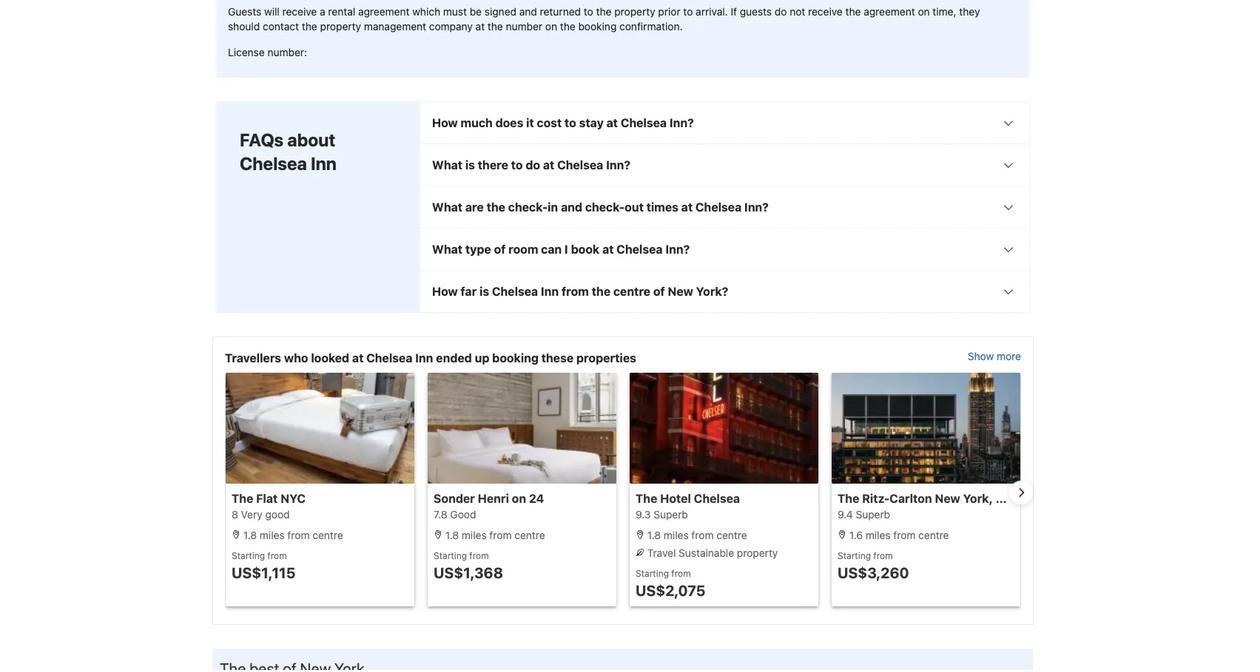 Task type: describe. For each thing, give the bounding box(es) containing it.
who
[[284, 351, 308, 365]]

the inside the hotel chelsea 9.3 superb
[[636, 492, 657, 506]]

york?
[[696, 284, 728, 299]]

ritz-
[[862, 492, 890, 506]]

these
[[542, 351, 574, 365]]

what are the check-in and check-out times at chelsea inn?
[[432, 200, 769, 214]]

license number:
[[228, 46, 307, 58]]

nomad
[[996, 492, 1037, 506]]

confirmation.
[[620, 20, 683, 32]]

3 1.8 miles from centre from the left
[[645, 529, 747, 542]]

do inside guests will receive a rental agreement which must be signed and returned to the property prior to arrival. if guests do not receive the agreement on time, they should contact the property management company at the number on the booking confirmation.
[[775, 5, 787, 17]]

chelsea inside the hotel chelsea 9.3 superb
[[694, 492, 740, 506]]

about
[[287, 129, 335, 150]]

travellers
[[225, 351, 281, 365]]

out
[[625, 200, 644, 214]]

show more link
[[968, 349, 1021, 367]]

of inside what type of room can i book at chelsea inn? dropdown button
[[494, 242, 506, 256]]

which
[[412, 5, 440, 17]]

is inside "dropdown button"
[[480, 284, 489, 299]]

starting from us$1,115
[[232, 551, 296, 581]]

what is there to do at chelsea inn? button
[[420, 144, 1029, 186]]

arrival.
[[696, 5, 728, 17]]

at right 'looked'
[[352, 351, 364, 365]]

sonder
[[434, 492, 475, 506]]

be
[[470, 5, 482, 17]]

at inside how much does it cost to stay at chelsea inn? dropdown button
[[607, 116, 618, 130]]

type
[[465, 242, 491, 256]]

inn? up out
[[606, 158, 631, 172]]

at inside guests will receive a rental agreement which must be signed and returned to the property prior to arrival. if guests do not receive the agreement on time, they should contact the property management company at the number on the booking confirmation.
[[476, 20, 485, 32]]

times
[[647, 200, 679, 214]]

travel sustainable property
[[645, 547, 778, 559]]

the ritz-carlton new york, nomad 9.4 superb
[[838, 492, 1037, 521]]

stay
[[579, 116, 604, 130]]

the right returned
[[596, 5, 612, 17]]

company
[[429, 20, 473, 32]]

24
[[529, 492, 544, 506]]

new inside 'the ritz-carlton new york, nomad 9.4 superb'
[[935, 492, 960, 506]]

inn inside "dropdown button"
[[541, 284, 559, 299]]

the flat nyc 8 very good
[[232, 492, 306, 521]]

booking inside guests will receive a rental agreement which must be signed and returned to the property prior to arrival. if guests do not receive the agreement on time, they should contact the property management company at the number on the booking confirmation.
[[578, 20, 617, 32]]

room
[[509, 242, 538, 256]]

guests
[[228, 5, 261, 17]]

carlton
[[890, 492, 932, 506]]

show
[[968, 350, 994, 363]]

the for us$1,115
[[232, 492, 253, 506]]

license
[[228, 46, 265, 58]]

the right contact
[[302, 20, 317, 32]]

up
[[475, 351, 489, 365]]

and inside guests will receive a rental agreement which must be signed and returned to the property prior to arrival. if guests do not receive the agreement on time, they should contact the property management company at the number on the booking confirmation.
[[519, 5, 537, 17]]

looked
[[311, 351, 349, 365]]

how far is chelsea inn from the centre of new york? button
[[420, 271, 1029, 312]]

far
[[461, 284, 477, 299]]

to right returned
[[584, 5, 593, 17]]

are
[[465, 200, 484, 214]]

7.8 good
[[434, 509, 476, 521]]

more
[[997, 350, 1021, 363]]

starting for us$3,260
[[838, 551, 871, 561]]

1.8 miles from centre for us$1,368
[[443, 529, 545, 542]]

the down signed
[[488, 20, 503, 32]]

from inside "dropdown button"
[[562, 284, 589, 299]]

miles for us$3,260
[[866, 529, 891, 542]]

cost
[[537, 116, 562, 130]]

should
[[228, 20, 260, 32]]

chelsea down what is there to do at chelsea inn? dropdown button
[[696, 200, 742, 214]]

from inside starting from us$3,260
[[874, 551, 893, 561]]

1.6
[[849, 529, 863, 542]]

8 very
[[232, 509, 263, 521]]

it
[[526, 116, 534, 130]]

property inside region
[[737, 547, 778, 559]]

to inside how much does it cost to stay at chelsea inn? dropdown button
[[565, 116, 576, 130]]

at inside what type of room can i book at chelsea inn? dropdown button
[[602, 242, 614, 256]]

9.3 superb
[[636, 509, 688, 521]]

how far is chelsea inn from the centre of new york?
[[432, 284, 728, 299]]

from inside starting from us$1,368
[[469, 551, 489, 561]]

number
[[506, 20, 543, 32]]

new inside "dropdown button"
[[668, 284, 693, 299]]

will
[[264, 5, 280, 17]]

the inside dropdown button
[[487, 200, 505, 214]]

how much does it cost to stay at chelsea inn? button
[[420, 102, 1029, 144]]

contact
[[263, 20, 299, 32]]

9.4 superb
[[838, 509, 890, 521]]

management
[[364, 20, 426, 32]]

book
[[571, 242, 600, 256]]

of inside how far is chelsea inn from the centre of new york? "dropdown button"
[[653, 284, 665, 299]]

good
[[265, 509, 290, 521]]

chelsea right 'looked'
[[366, 351, 413, 365]]

from down sonder henri on 24 7.8 good
[[490, 529, 512, 542]]

they
[[959, 5, 980, 17]]

how for how much does it cost to stay at chelsea inn?
[[432, 116, 458, 130]]

what is there to do at chelsea inn?
[[432, 158, 631, 172]]

henri
[[478, 492, 509, 506]]

inn? up what is there to do at chelsea inn? dropdown button
[[670, 116, 694, 130]]

nyc
[[281, 492, 306, 506]]

the hotel chelsea 9.3 superb
[[636, 492, 740, 521]]

show more
[[968, 350, 1021, 363]]

properties
[[576, 351, 636, 365]]

how for how far is chelsea inn from the centre of new york?
[[432, 284, 458, 299]]

1.6 miles from centre
[[847, 529, 949, 542]]

2 agreement from the left
[[864, 5, 915, 17]]

1.8 for us$1,115
[[243, 529, 257, 542]]

there
[[478, 158, 508, 172]]

not
[[790, 5, 805, 17]]

to right prior
[[683, 5, 693, 17]]

inn? down times
[[666, 242, 690, 256]]

chelsea right stay
[[621, 116, 667, 130]]

is inside dropdown button
[[465, 158, 475, 172]]

at inside what is there to do at chelsea inn? dropdown button
[[543, 158, 555, 172]]

sustainable
[[679, 547, 734, 559]]

inn? up what type of room can i book at chelsea inn? dropdown button
[[745, 200, 769, 214]]



Task type: locate. For each thing, give the bounding box(es) containing it.
how inside dropdown button
[[432, 116, 458, 130]]

1 horizontal spatial receive
[[808, 5, 843, 17]]

us$3,260
[[838, 564, 909, 581]]

ended
[[436, 351, 472, 365]]

agreement
[[358, 5, 410, 17], [864, 5, 915, 17]]

0 horizontal spatial do
[[526, 158, 540, 172]]

guests will receive a rental agreement which must be signed and returned to the property prior to arrival. if guests do not receive the agreement on time, they should contact the property management company at the number on the booking confirmation.
[[228, 5, 980, 32]]

1 vertical spatial do
[[526, 158, 540, 172]]

1 agreement from the left
[[358, 5, 410, 17]]

to right there
[[511, 158, 523, 172]]

0 vertical spatial is
[[465, 158, 475, 172]]

2 vertical spatial what
[[432, 242, 463, 256]]

2 horizontal spatial 1.8 miles from centre
[[645, 529, 747, 542]]

3 the from the left
[[838, 492, 860, 506]]

2 check- from the left
[[585, 200, 625, 214]]

1 vertical spatial how
[[432, 284, 458, 299]]

0 horizontal spatial check-
[[508, 200, 548, 214]]

starting inside starting from us$1,368
[[434, 551, 467, 561]]

booking
[[578, 20, 617, 32], [492, 351, 539, 365]]

property right sustainable
[[737, 547, 778, 559]]

centre for us$3,260
[[919, 529, 949, 542]]

us$1,368
[[434, 564, 503, 581]]

if
[[731, 5, 737, 17]]

booking right up
[[492, 351, 539, 365]]

chelsea inside faqs about chelsea inn
[[240, 153, 307, 174]]

starting inside starting from us$1,115
[[232, 551, 265, 561]]

us$2,075
[[636, 582, 705, 599]]

1 horizontal spatial new
[[935, 492, 960, 506]]

miles down good
[[260, 529, 285, 542]]

region containing us$1,115
[[213, 373, 1037, 613]]

0 vertical spatial do
[[775, 5, 787, 17]]

of
[[494, 242, 506, 256], [653, 284, 665, 299]]

0 vertical spatial new
[[668, 284, 693, 299]]

1 the from the left
[[232, 492, 253, 506]]

inn
[[311, 153, 337, 174], [541, 284, 559, 299], [415, 351, 433, 365]]

1 vertical spatial new
[[935, 492, 960, 506]]

at right stay
[[607, 116, 618, 130]]

from up us$3,260
[[874, 551, 893, 561]]

chelsea inside "dropdown button"
[[492, 284, 538, 299]]

how
[[432, 116, 458, 130], [432, 284, 458, 299]]

guests
[[740, 5, 772, 17]]

2 horizontal spatial inn
[[541, 284, 559, 299]]

starting inside starting from us$2,075
[[636, 568, 669, 579]]

what are the check-in and check-out times at chelsea inn? button
[[420, 186, 1029, 228]]

1 1.8 miles from centre from the left
[[241, 529, 343, 542]]

2 vertical spatial property
[[737, 547, 778, 559]]

from inside starting from us$2,075
[[672, 568, 691, 579]]

must
[[443, 5, 467, 17]]

booking down returned
[[578, 20, 617, 32]]

2 vertical spatial inn
[[415, 351, 433, 365]]

faqs about chelsea inn
[[240, 129, 337, 174]]

1 horizontal spatial of
[[653, 284, 665, 299]]

how left "much"
[[432, 116, 458, 130]]

on down returned
[[545, 20, 557, 32]]

what for what is there to do at chelsea inn?
[[432, 158, 463, 172]]

the inside 'the ritz-carlton new york, nomad 9.4 superb'
[[838, 492, 860, 506]]

miles down 7.8 good
[[462, 529, 487, 542]]

can
[[541, 242, 562, 256]]

what left are
[[432, 200, 463, 214]]

on inside sonder henri on 24 7.8 good
[[512, 492, 526, 506]]

1 horizontal spatial 1.8
[[445, 529, 459, 542]]

2 receive from the left
[[808, 5, 843, 17]]

1 vertical spatial inn
[[541, 284, 559, 299]]

1 horizontal spatial and
[[561, 200, 582, 214]]

0 horizontal spatial and
[[519, 5, 537, 17]]

1 horizontal spatial on
[[545, 20, 557, 32]]

new left york,
[[935, 492, 960, 506]]

and up number
[[519, 5, 537, 17]]

1 what from the top
[[432, 158, 463, 172]]

starting for us$1,115
[[232, 551, 265, 561]]

1 horizontal spatial booking
[[578, 20, 617, 32]]

what for what are the check-in and check-out times at chelsea inn?
[[432, 200, 463, 214]]

2 horizontal spatial 1.8
[[647, 529, 661, 542]]

what inside dropdown button
[[432, 200, 463, 214]]

property up confirmation. at the top of the page
[[614, 5, 655, 17]]

2 horizontal spatial the
[[838, 492, 860, 506]]

2 how from the top
[[432, 284, 458, 299]]

chelsea down faqs
[[240, 153, 307, 174]]

1.8 for us$1,368
[[445, 529, 459, 542]]

1 horizontal spatial property
[[614, 5, 655, 17]]

centre
[[613, 284, 651, 299], [313, 529, 343, 542], [515, 529, 545, 542], [717, 529, 747, 542], [919, 529, 949, 542]]

what type of room can i book at chelsea inn?
[[432, 242, 690, 256]]

2 what from the top
[[432, 200, 463, 214]]

the up 9.4 superb
[[838, 492, 860, 506]]

inn left ended at the left of page
[[415, 351, 433, 365]]

at down cost
[[543, 158, 555, 172]]

inn?
[[670, 116, 694, 130], [606, 158, 631, 172], [745, 200, 769, 214], [666, 242, 690, 256]]

1 vertical spatial is
[[480, 284, 489, 299]]

0 vertical spatial of
[[494, 242, 506, 256]]

1 horizontal spatial is
[[480, 284, 489, 299]]

faqs
[[240, 129, 284, 150]]

1 horizontal spatial the
[[636, 492, 657, 506]]

miles for us$1,368
[[462, 529, 487, 542]]

1 vertical spatial what
[[432, 200, 463, 214]]

at right times
[[681, 200, 693, 214]]

1 vertical spatial and
[[561, 200, 582, 214]]

us$1,115
[[232, 564, 296, 581]]

0 horizontal spatial on
[[512, 492, 526, 506]]

1.8 miles from centre up sustainable
[[645, 529, 747, 542]]

receive
[[282, 5, 317, 17], [808, 5, 843, 17]]

number:
[[268, 46, 307, 58]]

1.8 miles from centre down good
[[241, 529, 343, 542]]

what for what type of room can i book at chelsea inn?
[[432, 242, 463, 256]]

centre inside "dropdown button"
[[613, 284, 651, 299]]

do right there
[[526, 158, 540, 172]]

travellers who looked at chelsea inn ended up booking these properties
[[225, 351, 636, 365]]

starting down travel
[[636, 568, 669, 579]]

0 vertical spatial inn
[[311, 153, 337, 174]]

from up sustainable
[[692, 529, 714, 542]]

of left york?
[[653, 284, 665, 299]]

0 horizontal spatial new
[[668, 284, 693, 299]]

chelsea down room
[[492, 284, 538, 299]]

flat
[[256, 492, 278, 506]]

sonder henri on 24 7.8 good
[[434, 492, 544, 521]]

miles for us$1,115
[[260, 529, 285, 542]]

2 horizontal spatial on
[[918, 5, 930, 17]]

1 miles from the left
[[260, 529, 285, 542]]

1 horizontal spatial 1.8 miles from centre
[[443, 529, 545, 542]]

from inside starting from us$1,115
[[267, 551, 287, 561]]

region
[[213, 373, 1037, 613]]

on left 24
[[512, 492, 526, 506]]

0 horizontal spatial property
[[320, 20, 361, 32]]

chelsea
[[621, 116, 667, 130], [240, 153, 307, 174], [557, 158, 603, 172], [696, 200, 742, 214], [617, 242, 663, 256], [492, 284, 538, 299], [366, 351, 413, 365], [694, 492, 740, 506]]

1 receive from the left
[[282, 5, 317, 17]]

0 vertical spatial and
[[519, 5, 537, 17]]

starting for us$1,368
[[434, 551, 467, 561]]

accordion control element
[[420, 101, 1030, 313]]

0 vertical spatial booking
[[578, 20, 617, 32]]

does
[[496, 116, 523, 130]]

receive right not
[[808, 5, 843, 17]]

how much does it cost to stay at chelsea inn?
[[432, 116, 694, 130]]

at inside what are the check-in and check-out times at chelsea inn? dropdown button
[[681, 200, 693, 214]]

new
[[668, 284, 693, 299], [935, 492, 960, 506]]

chelsea right hotel in the right of the page
[[694, 492, 740, 506]]

0 horizontal spatial is
[[465, 158, 475, 172]]

what
[[432, 158, 463, 172], [432, 200, 463, 214], [432, 242, 463, 256]]

the down returned
[[560, 20, 576, 32]]

miles right the 1.6
[[866, 529, 891, 542]]

i
[[565, 242, 568, 256]]

0 horizontal spatial receive
[[282, 5, 317, 17]]

the down book
[[592, 284, 611, 299]]

property down the rental
[[320, 20, 361, 32]]

check- down what is there to do at chelsea inn?
[[508, 200, 548, 214]]

1 horizontal spatial do
[[775, 5, 787, 17]]

do
[[775, 5, 787, 17], [526, 158, 540, 172]]

0 horizontal spatial inn
[[311, 153, 337, 174]]

from up us$1,115
[[267, 551, 287, 561]]

from up us$1,368
[[469, 551, 489, 561]]

from down i
[[562, 284, 589, 299]]

the right not
[[846, 5, 861, 17]]

returned
[[540, 5, 581, 17]]

the
[[232, 492, 253, 506], [636, 492, 657, 506], [838, 492, 860, 506]]

chelsea down stay
[[557, 158, 603, 172]]

check-
[[508, 200, 548, 214], [585, 200, 625, 214]]

prior
[[658, 5, 681, 17]]

the for us$3,260
[[838, 492, 860, 506]]

starting for us$2,075
[[636, 568, 669, 579]]

0 vertical spatial what
[[432, 158, 463, 172]]

receive left a
[[282, 5, 317, 17]]

from up us$2,075
[[672, 568, 691, 579]]

1 vertical spatial of
[[653, 284, 665, 299]]

is left there
[[465, 158, 475, 172]]

1 1.8 from the left
[[243, 529, 257, 542]]

new left york?
[[668, 284, 693, 299]]

centre for us$1,368
[[515, 529, 545, 542]]

1.8 miles from centre for us$1,115
[[241, 529, 343, 542]]

1.8 miles from centre
[[241, 529, 343, 542], [443, 529, 545, 542], [645, 529, 747, 542]]

the up 9.3 superb
[[636, 492, 657, 506]]

do inside dropdown button
[[526, 158, 540, 172]]

the inside the flat nyc 8 very good
[[232, 492, 253, 506]]

the inside "dropdown button"
[[592, 284, 611, 299]]

and right in
[[561, 200, 582, 214]]

travel
[[647, 547, 676, 559]]

from down carlton
[[894, 529, 916, 542]]

much
[[461, 116, 493, 130]]

to
[[584, 5, 593, 17], [683, 5, 693, 17], [565, 116, 576, 130], [511, 158, 523, 172]]

york,
[[963, 492, 993, 506]]

time,
[[933, 5, 957, 17]]

chelsea down out
[[617, 242, 663, 256]]

in
[[548, 200, 558, 214]]

to inside what is there to do at chelsea inn? dropdown button
[[511, 158, 523, 172]]

inn inside faqs about chelsea inn
[[311, 153, 337, 174]]

the right are
[[487, 200, 505, 214]]

2 1.8 from the left
[[445, 529, 459, 542]]

miles
[[260, 529, 285, 542], [462, 529, 487, 542], [664, 529, 689, 542], [866, 529, 891, 542]]

starting up us$1,368
[[434, 551, 467, 561]]

and inside dropdown button
[[561, 200, 582, 214]]

agreement left time,
[[864, 5, 915, 17]]

0 horizontal spatial the
[[232, 492, 253, 506]]

what left there
[[432, 158, 463, 172]]

0 vertical spatial how
[[432, 116, 458, 130]]

starting down the 1.6
[[838, 551, 871, 561]]

from down good
[[287, 529, 310, 542]]

0 vertical spatial on
[[918, 5, 930, 17]]

is right the far
[[480, 284, 489, 299]]

miles up travel
[[664, 529, 689, 542]]

0 horizontal spatial agreement
[[358, 5, 410, 17]]

at right book
[[602, 242, 614, 256]]

starting inside starting from us$3,260
[[838, 551, 871, 561]]

hotel
[[660, 492, 691, 506]]

2 vertical spatial on
[[512, 492, 526, 506]]

1 vertical spatial on
[[545, 20, 557, 32]]

inn down about
[[311, 153, 337, 174]]

starting from us$3,260
[[838, 551, 909, 581]]

2 the from the left
[[636, 492, 657, 506]]

0 vertical spatial property
[[614, 5, 655, 17]]

3 miles from the left
[[664, 529, 689, 542]]

1.8 miles from centre down sonder henri on 24 7.8 good
[[443, 529, 545, 542]]

3 what from the top
[[432, 242, 463, 256]]

1.8 down 7.8 good
[[445, 529, 459, 542]]

3 1.8 from the left
[[647, 529, 661, 542]]

a
[[320, 5, 325, 17]]

what type of room can i book at chelsea inn? button
[[420, 229, 1029, 270]]

what left type at the left
[[432, 242, 463, 256]]

4 miles from the left
[[866, 529, 891, 542]]

at down be
[[476, 20, 485, 32]]

on left time,
[[918, 5, 930, 17]]

how left the far
[[432, 284, 458, 299]]

of right type at the left
[[494, 242, 506, 256]]

agreement up management
[[358, 5, 410, 17]]

the up 8 very
[[232, 492, 253, 506]]

1 check- from the left
[[508, 200, 548, 214]]

2 1.8 miles from centre from the left
[[443, 529, 545, 542]]

1.8 down 8 very
[[243, 529, 257, 542]]

starting from us$2,075
[[636, 568, 705, 599]]

signed
[[485, 5, 517, 17]]

0 horizontal spatial 1.8
[[243, 529, 257, 542]]

starting up us$1,115
[[232, 551, 265, 561]]

1 horizontal spatial agreement
[[864, 5, 915, 17]]

inn down "can" on the left top
[[541, 284, 559, 299]]

how inside "dropdown button"
[[432, 284, 458, 299]]

1 vertical spatial booking
[[492, 351, 539, 365]]

2 horizontal spatial property
[[737, 547, 778, 559]]

starting from us$1,368
[[434, 551, 503, 581]]

0 horizontal spatial of
[[494, 242, 506, 256]]

1 vertical spatial property
[[320, 20, 361, 32]]

rental
[[328, 5, 355, 17]]

do left not
[[775, 5, 787, 17]]

0 horizontal spatial booking
[[492, 351, 539, 365]]

from
[[562, 284, 589, 299], [287, 529, 310, 542], [490, 529, 512, 542], [692, 529, 714, 542], [894, 529, 916, 542], [267, 551, 287, 561], [469, 551, 489, 561], [874, 551, 893, 561], [672, 568, 691, 579]]

1 horizontal spatial inn
[[415, 351, 433, 365]]

1 how from the top
[[432, 116, 458, 130]]

centre for us$1,115
[[313, 529, 343, 542]]

1.8 up travel
[[647, 529, 661, 542]]

check- up book
[[585, 200, 625, 214]]

0 horizontal spatial 1.8 miles from centre
[[241, 529, 343, 542]]

2 miles from the left
[[462, 529, 487, 542]]

and
[[519, 5, 537, 17], [561, 200, 582, 214]]

to left stay
[[565, 116, 576, 130]]

1 horizontal spatial check-
[[585, 200, 625, 214]]



Task type: vqa. For each thing, say whether or not it's contained in the screenshot.


